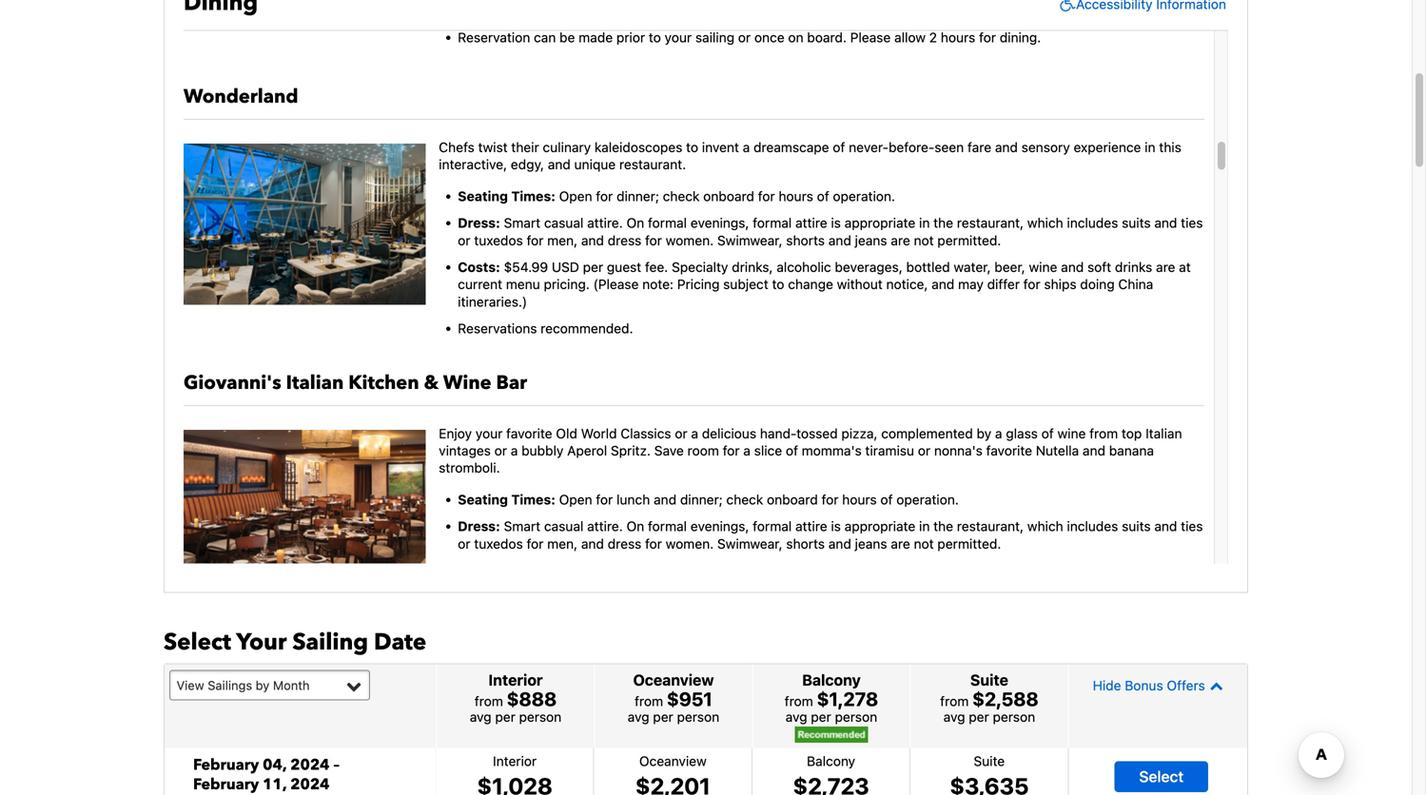 Task type: describe. For each thing, give the bounding box(es) containing it.
interior for interior from $888 avg per person
[[489, 671, 543, 689]]

twist
[[478, 139, 508, 155]]

dinner.
[[916, 563, 958, 579]]

bottled inside additional fee per person for lunch, $49.99 usd per person fee for dinner. specialty drinks, alcoholic beverages, bottled water, beer, wine and soft drinks are at current menu pricing. (please note: pricing subject to change without notice, and may differ for ships doing china itineraries.)
[[458, 580, 502, 596]]

edgy,
[[511, 157, 544, 172]]

men, for wonderland
[[547, 232, 578, 248]]

select your sailing date
[[164, 627, 426, 658]]

dreamscape
[[754, 139, 829, 155]]

or up the save
[[675, 426, 688, 441]]

2024
[[290, 755, 330, 776]]

includes for giovanni's italian kitchen & wine bar
[[1067, 519, 1118, 534]]

costs:
[[458, 259, 500, 275]]

select for select your sailing date
[[164, 627, 231, 658]]

1 vertical spatial hours
[[779, 188, 813, 204]]

wine inside additional fee per person for lunch, $49.99 usd per person fee for dinner. specialty drinks, alcoholic beverages, bottled water, beer, wine and soft drinks are at current menu pricing. (please note: pricing subject to change without notice, and may differ for ships doing china itineraries.)
[[581, 580, 609, 596]]

itineraries.) inside additional fee per person for lunch, $49.99 usd per person fee for dinner. specialty drinks, alcoholic beverages, bottled water, beer, wine and soft drinks are at current menu pricing. (please note: pricing subject to change without notice, and may differ for ships doing china itineraries.)
[[729, 597, 798, 613]]

specialty inside $54.99 usd per guest fee. specialty drinks, alcoholic beverages, bottled water, beer, wine and soft drinks are at current menu pricing. (please note: pricing subject to change without notice, and may differ for ships doing china itineraries.)
[[672, 259, 728, 275]]

are inside additional fee per person for lunch, $49.99 usd per person fee for dinner. specialty drinks, alcoholic beverages, bottled water, beer, wine and soft drinks are at current menu pricing. (please note: pricing subject to change without notice, and may differ for ships doing china itineraries.)
[[708, 580, 727, 596]]

seating for giovanni's italian kitchen & wine bar
[[458, 492, 508, 508]]

slice
[[754, 443, 782, 459]]

drinks, inside $54.99 usd per guest fee. specialty drinks, alcoholic beverages, bottled water, beer, wine and soft drinks are at current menu pricing. (please note: pricing subject to change without notice, and may differ for ships doing china itineraries.)
[[732, 259, 773, 275]]

delicious
[[702, 426, 757, 441]]

aperol
[[567, 443, 607, 459]]

a up room
[[691, 426, 698, 441]]

experience
[[1074, 139, 1141, 155]]

for inside enjoy your favorite old world classics or a delicious hand-tossed pizza, complemented by a glass of wine from top italian vintages or a bubbly aperol spritz. save room for a slice of momma's tiramisu or nonna's favorite nutella and banana stromboli.
[[723, 443, 740, 459]]

without inside additional fee per person for lunch, $49.99 usd per person fee for dinner. specialty drinks, alcoholic beverages, bottled water, beer, wine and soft drinks are at current menu pricing. (please note: pricing subject to change without notice, and may differ for ships doing china itineraries.)
[[1125, 580, 1171, 596]]

fee.
[[645, 259, 668, 275]]

2
[[929, 30, 937, 45]]

beer, inside additional fee per person for lunch, $49.99 usd per person fee for dinner. specialty drinks, alcoholic beverages, bottled water, beer, wine and soft drinks are at current menu pricing. (please note: pricing subject to change without notice, and may differ for ships doing china itineraries.)
[[546, 580, 577, 596]]

to inside chefs twist their culinary kaleidoscopes to invent a dreamscape of never-before-seen fare and sensory experience in this interactive, edgy, and unique restaurant.
[[686, 139, 699, 155]]

recommended image
[[795, 727, 868, 743]]

per inside suite from $2,588 avg per person
[[969, 709, 989, 725]]

giovanni's italian kitchen & wine bar
[[184, 370, 527, 396]]

before-
[[889, 139, 935, 155]]

appropriate for wonderland
[[845, 215, 916, 231]]

banana
[[1109, 443, 1154, 459]]

women. for wonderland
[[666, 232, 714, 248]]

their
[[511, 139, 539, 155]]

dress for wonderland
[[608, 232, 642, 248]]

notice, inside additional fee per person for lunch, $49.99 usd per person fee for dinner. specialty drinks, alcoholic beverages, bottled water, beer, wine and soft drinks are at current menu pricing. (please note: pricing subject to change without notice, and may differ for ships doing china itineraries.)
[[458, 597, 500, 613]]

dining.
[[1000, 30, 1041, 45]]

0 horizontal spatial operation.
[[833, 188, 895, 204]]

reservations
[[458, 321, 537, 336]]

tuxedos for wonderland
[[474, 232, 523, 248]]

avg for $951
[[628, 709, 650, 725]]

to inside $54.99 usd per guest fee. specialty drinks, alcoholic beverages, bottled water, beer, wine and soft drinks are at current menu pricing. (please note: pricing subject to change without notice, and may differ for ships doing china itineraries.)
[[772, 277, 785, 292]]

subject inside additional fee per person for lunch, $49.99 usd per person fee for dinner. specialty drinks, alcoholic beverages, bottled water, beer, wine and soft drinks are at current menu pricing. (please note: pricing subject to change without notice, and may differ for ships doing china itineraries.)
[[1012, 580, 1057, 596]]

restaurant, for wonderland
[[957, 215, 1024, 231]]

person for $1,278
[[835, 709, 878, 725]]

attire for giovanni's italian kitchen & wine bar
[[796, 519, 828, 534]]

1 horizontal spatial your
[[665, 30, 692, 45]]

sailing
[[292, 627, 368, 658]]

giovanni's
[[184, 370, 281, 396]]

pricing. inside $54.99 usd per guest fee. specialty drinks, alcoholic beverages, bottled water, beer, wine and soft drinks are at current menu pricing. (please note: pricing subject to change without notice, and may differ for ships doing china itineraries.)
[[544, 277, 590, 292]]

2 horizontal spatial hours
[[941, 30, 976, 45]]

can
[[534, 30, 556, 45]]

of up nutella
[[1042, 426, 1054, 441]]

$951
[[667, 688, 713, 710]]

a left bubbly
[[511, 443, 518, 459]]

tiramisu
[[865, 443, 914, 459]]

reservation can be made prior to your sailing or once on board. please allow 2 hours for dining.
[[458, 30, 1041, 45]]

sensory
[[1022, 139, 1070, 155]]

nonna's
[[934, 443, 983, 459]]

1 horizontal spatial favorite
[[986, 443, 1033, 459]]

top
[[1122, 426, 1142, 441]]

chefs
[[439, 139, 475, 155]]

or up stromboli.
[[495, 443, 507, 459]]

glass
[[1006, 426, 1038, 441]]

bottled inside $54.99 usd per guest fee. specialty drinks, alcoholic beverages, bottled water, beer, wine and soft drinks are at current menu pricing. (please note: pricing subject to change without notice, and may differ for ships doing china itineraries.)
[[906, 259, 950, 275]]

by inside the view sailings by month link
[[256, 678, 270, 693]]

balcony for balcony from $1,278 avg per person
[[802, 671, 861, 689]]

bonus
[[1125, 678, 1164, 694]]

world
[[581, 426, 617, 441]]

by inside enjoy your favorite old world classics or a delicious hand-tossed pizza, complemented by a glass of wine from top italian vintages or a bubbly aperol spritz. save room for a slice of momma's tiramisu or nonna's favorite nutella and banana stromboli.
[[977, 426, 992, 441]]

current inside additional fee per person for lunch, $49.99 usd per person fee for dinner. specialty drinks, alcoholic beverages, bottled water, beer, wine and soft drinks are at current menu pricing. (please note: pricing subject to change without notice, and may differ for ships doing china itineraries.)
[[746, 580, 791, 596]]

view sailings by month
[[177, 678, 310, 693]]

in for giovanni's italian kitchen & wine bar
[[919, 519, 930, 534]]

interior from $888 avg per person
[[470, 671, 562, 725]]

ships inside $54.99 usd per guest fee. specialty drinks, alcoholic beverages, bottled water, beer, wine and soft drinks are at current menu pricing. (please note: pricing subject to change without notice, and may differ for ships doing china itineraries.)
[[1044, 277, 1077, 292]]

2 vertical spatial hours
[[842, 492, 877, 508]]

beverages, inside additional fee per person for lunch, $49.99 usd per person fee for dinner. specialty drinks, alcoholic beverages, bottled water, beer, wine and soft drinks are at current menu pricing. (please note: pricing subject to change without notice, and may differ for ships doing china itineraries.)
[[1125, 563, 1193, 579]]

enjoy your favorite old world classics or a delicious hand-tossed pizza, complemented by a glass of wine from top italian vintages or a bubbly aperol spritz. save room for a slice of momma's tiramisu or nonna's favorite nutella and banana stromboli.
[[439, 426, 1182, 476]]

which for giovanni's italian kitchen & wine bar
[[1028, 519, 1064, 534]]

&
[[424, 370, 439, 396]]

on
[[788, 30, 804, 45]]

attire for wonderland
[[796, 215, 828, 231]]

open for wonderland
[[559, 188, 592, 204]]

soft inside $54.99 usd per guest fee. specialty drinks, alcoholic beverages, bottled water, beer, wine and soft drinks are at current menu pricing. (please note: pricing subject to change without notice, and may differ for ships doing china itineraries.)
[[1088, 259, 1112, 275]]

pizza,
[[842, 426, 878, 441]]

view sailings by month link
[[169, 670, 370, 701]]

or down stromboli.
[[458, 536, 471, 552]]

stromboli.
[[439, 460, 500, 476]]

february 04, 2024 –
[[193, 755, 340, 776]]

ships inside additional fee per person for lunch, $49.99 usd per person fee for dinner. specialty drinks, alcoholic beverages, bottled water, beer, wine and soft drinks are at current menu pricing. (please note: pricing subject to change without notice, and may differ for ships doing china itineraries.)
[[616, 597, 648, 613]]

seating times: open for dinner; check onboard for hours of operation.
[[458, 188, 895, 204]]

your
[[236, 627, 287, 658]]

ties for giovanni's italian kitchen & wine bar
[[1181, 519, 1203, 534]]

oceanview from $951 avg per person
[[628, 671, 720, 725]]

unique
[[574, 157, 616, 172]]

at inside additional fee per person for lunch, $49.99 usd per person fee for dinner. specialty drinks, alcoholic beverages, bottled water, beer, wine and soft drinks are at current menu pricing. (please note: pricing subject to change without notice, and may differ for ships doing china itineraries.)
[[731, 580, 743, 596]]

be
[[560, 30, 575, 45]]

smart casual attire. on formal evenings, formal attire is appropriate in the restaurant, which includes suits and ties or tuxedos for men, and dress for women. swimwear, shorts and jeans are not permitted. for giovanni's italian kitchen & wine bar
[[458, 519, 1203, 552]]

current inside $54.99 usd per guest fee. specialty drinks, alcoholic beverages, bottled water, beer, wine and soft drinks are at current menu pricing. (please note: pricing subject to change without notice, and may differ for ships doing china itineraries.)
[[458, 277, 502, 292]]

lunch,
[[682, 563, 720, 579]]

made
[[579, 30, 613, 45]]

from for $951
[[635, 694, 663, 709]]

save
[[654, 443, 684, 459]]

1 vertical spatial check
[[727, 492, 763, 508]]

chefs twist their culinary kaleidoscopes to invent a dreamscape of never-before-seen fare and sensory experience in this interactive, edgy, and unique restaurant.
[[439, 139, 1182, 172]]

china inside additional fee per person for lunch, $49.99 usd per person fee for dinner. specialty drinks, alcoholic beverages, bottled water, beer, wine and soft drinks are at current menu pricing. (please note: pricing subject to change without notice, and may differ for ships doing china itineraries.)
[[690, 597, 725, 613]]

1 vertical spatial dinner;
[[680, 492, 723, 508]]

date
[[374, 627, 426, 658]]

$2,588
[[973, 688, 1039, 710]]

change inside additional fee per person for lunch, $49.99 usd per person fee for dinner. specialty drinks, alcoholic beverages, bottled water, beer, wine and soft drinks are at current menu pricing. (please note: pricing subject to change without notice, and may differ for ships doing china itineraries.)
[[1076, 580, 1122, 596]]

or left once
[[738, 30, 751, 45]]

of down "tiramisu"
[[881, 492, 893, 508]]

allow
[[895, 30, 926, 45]]

formal down seating times: open for dinner; check onboard for hours of operation.
[[648, 215, 687, 231]]

pricing. inside additional fee per person for lunch, $49.99 usd per person fee for dinner. specialty drinks, alcoholic beverages, bottled water, beer, wine and soft drinks are at current menu pricing. (please note: pricing subject to change without notice, and may differ for ships doing china itineraries.)
[[832, 580, 878, 596]]

complemented
[[881, 426, 973, 441]]

a left slice
[[744, 443, 751, 459]]

person for $951
[[677, 709, 720, 725]]

recommended.
[[541, 321, 633, 336]]

jeans for giovanni's italian kitchen & wine bar
[[855, 536, 887, 552]]

evenings, for wonderland
[[691, 215, 749, 231]]

spritz.
[[611, 443, 651, 459]]

0 horizontal spatial favorite
[[506, 426, 552, 441]]

reservations recommended.
[[458, 321, 633, 336]]

water, inside $54.99 usd per guest fee. specialty drinks, alcoholic beverages, bottled water, beer, wine and soft drinks are at current menu pricing. (please note: pricing subject to change without notice, and may differ for ships doing china itineraries.)
[[954, 259, 991, 275]]

hide bonus offers
[[1093, 678, 1205, 694]]

avg for $888
[[470, 709, 492, 725]]

dress: for giovanni's italian kitchen & wine bar
[[458, 519, 500, 534]]

smart for giovanni's italian kitchen & wine bar
[[504, 519, 541, 534]]

sailings
[[208, 678, 252, 693]]

interior for interior
[[493, 753, 537, 769]]

differ inside additional fee per person for lunch, $49.99 usd per person fee for dinner. specialty drinks, alcoholic beverages, bottled water, beer, wine and soft drinks are at current menu pricing. (please note: pricing subject to change without notice, and may differ for ships doing china itineraries.)
[[559, 597, 592, 613]]

seating for wonderland
[[458, 188, 508, 204]]

differ inside $54.99 usd per guest fee. specialty drinks, alcoholic beverages, bottled water, beer, wine and soft drinks are at current menu pricing. (please note: pricing subject to change without notice, and may differ for ships doing china itineraries.)
[[987, 277, 1020, 292]]

kaleidoscopes
[[595, 139, 683, 155]]

$54.99 usd per guest fee. specialty drinks, alcoholic beverages, bottled water, beer, wine and soft drinks are at current menu pricing. (please note: pricing subject to change without notice, and may differ for ships doing china itineraries.)
[[458, 259, 1191, 310]]

per inside oceanview from $951 avg per person
[[653, 709, 674, 725]]

restaurant, for giovanni's italian kitchen & wine bar
[[957, 519, 1024, 534]]

february
[[193, 755, 259, 776]]

of down "hand-"
[[786, 443, 798, 459]]

(please inside $54.99 usd per guest fee. specialty drinks, alcoholic beverages, bottled water, beer, wine and soft drinks are at current menu pricing. (please note: pricing subject to change without notice, and may differ for ships doing china itineraries.)
[[593, 277, 639, 292]]

balcony from $1,278 avg per person
[[785, 671, 878, 725]]

oceanview for oceanview
[[639, 753, 707, 769]]

guest
[[607, 259, 642, 275]]

restaurant.
[[619, 157, 686, 172]]

smart casual attire. on formal evenings, formal attire is appropriate in the restaurant, which includes suits and ties or tuxedos for men, and dress for women. swimwear, shorts and jeans are not permitted. for wonderland
[[458, 215, 1203, 248]]

1 horizontal spatial onboard
[[767, 492, 818, 508]]

tuxedos for giovanni's italian kitchen & wine bar
[[474, 536, 523, 552]]

1 fee from the left
[[569, 563, 588, 579]]

formal down chefs twist their culinary kaleidoscopes to invent a dreamscape of never-before-seen fare and sensory experience in this interactive, edgy, and unique restaurant.
[[753, 215, 792, 231]]

2 fee from the left
[[873, 563, 892, 579]]

subject inside $54.99 usd per guest fee. specialty drinks, alcoholic beverages, bottled water, beer, wine and soft drinks are at current menu pricing. (please note: pricing subject to change without notice, and may differ for ships doing china itineraries.)
[[723, 277, 769, 292]]

hide
[[1093, 678, 1121, 694]]

board.
[[807, 30, 847, 45]]

italian inside enjoy your favorite old world classics or a delicious hand-tossed pizza, complemented by a glass of wine from top italian vintages or a bubbly aperol spritz. save room for a slice of momma's tiramisu or nonna's favorite nutella and banana stromboli.
[[1146, 426, 1182, 441]]

$54.99
[[504, 259, 548, 275]]

suits for giovanni's italian kitchen & wine bar
[[1122, 519, 1151, 534]]

pricing inside additional fee per person for lunch, $49.99 usd per person fee for dinner. specialty drinks, alcoholic beverages, bottled water, beer, wine and soft drinks are at current menu pricing. (please note: pricing subject to change without notice, and may differ for ships doing china itineraries.)
[[966, 580, 1008, 596]]

shorts for giovanni's italian kitchen & wine bar
[[786, 536, 825, 552]]

(please inside additional fee per person for lunch, $49.99 usd per person fee for dinner. specialty drinks, alcoholic beverages, bottled water, beer, wine and soft drinks are at current menu pricing. (please note: pricing subject to change without notice, and may differ for ships doing china itineraries.)
[[882, 580, 927, 596]]

the for giovanni's italian kitchen & wine bar
[[934, 519, 954, 534]]

and inside enjoy your favorite old world classics or a delicious hand-tossed pizza, complemented by a glass of wine from top italian vintages or a bubbly aperol spritz. save room for a slice of momma's tiramisu or nonna's favorite nutella and banana stromboli.
[[1083, 443, 1106, 459]]

view
[[177, 678, 204, 693]]

your inside enjoy your favorite old world classics or a delicious hand-tossed pizza, complemented by a glass of wine from top italian vintages or a bubbly aperol spritz. save room for a slice of momma's tiramisu or nonna's favorite nutella and banana stromboli.
[[476, 426, 503, 441]]

0 horizontal spatial italian
[[286, 370, 344, 396]]

avg for $2,588
[[944, 709, 965, 725]]

may inside additional fee per person for lunch, $49.99 usd per person fee for dinner. specialty drinks, alcoholic beverages, bottled water, beer, wine and soft drinks are at current menu pricing. (please note: pricing subject to change without notice, and may differ for ships doing china itineraries.)
[[530, 597, 555, 613]]

sailing
[[696, 30, 735, 45]]

seating times: open for lunch and dinner; check onboard for hours of operation.
[[458, 492, 959, 508]]

attire. for wonderland
[[587, 215, 623, 231]]

please
[[850, 30, 891, 45]]



Task type: locate. For each thing, give the bounding box(es) containing it.
women. for giovanni's italian kitchen & wine bar
[[666, 536, 714, 552]]

1 horizontal spatial soft
[[1088, 259, 1112, 275]]

operation. down never-
[[833, 188, 895, 204]]

2 ties from the top
[[1181, 519, 1203, 534]]

swimwear,
[[717, 232, 783, 248], [717, 536, 783, 552]]

not for giovanni's italian kitchen & wine bar
[[914, 536, 934, 552]]

1 vertical spatial doing
[[652, 597, 686, 613]]

usd inside additional fee per person for lunch, $49.99 usd per person fee for dinner. specialty drinks, alcoholic beverages, bottled water, beer, wine and soft drinks are at current menu pricing. (please note: pricing subject to change without notice, and may differ for ships doing china itineraries.)
[[771, 563, 799, 579]]

old
[[556, 426, 577, 441]]

specialty inside additional fee per person for lunch, $49.99 usd per person fee for dinner. specialty drinks, alcoholic beverages, bottled water, beer, wine and soft drinks are at current menu pricing. (please note: pricing subject to change without notice, and may differ for ships doing china itineraries.)
[[962, 563, 1018, 579]]

open for giovanni's italian kitchen & wine bar
[[559, 492, 592, 508]]

times: for wonderland
[[511, 188, 556, 204]]

drinks inside additional fee per person for lunch, $49.99 usd per person fee for dinner. specialty drinks, alcoholic beverages, bottled water, beer, wine and soft drinks are at current menu pricing. (please note: pricing subject to change without notice, and may differ for ships doing china itineraries.)
[[667, 580, 704, 596]]

swimwear, for giovanni's italian kitchen & wine bar
[[717, 536, 783, 552]]

1 vertical spatial menu
[[794, 580, 829, 596]]

seating
[[458, 188, 508, 204], [458, 492, 508, 508]]

the for wonderland
[[934, 215, 954, 231]]

from inside balcony from $1,278 avg per person
[[785, 694, 813, 709]]

avg inside suite from $2,588 avg per person
[[944, 709, 965, 725]]

2 restaurant, from the top
[[957, 519, 1024, 534]]

2 not from the top
[[914, 536, 934, 552]]

which down nutella
[[1028, 519, 1064, 534]]

once
[[755, 30, 785, 45]]

in left this
[[1145, 139, 1156, 155]]

(please down "guest"
[[593, 277, 639, 292]]

0 vertical spatial may
[[958, 277, 984, 292]]

0 horizontal spatial hours
[[779, 188, 813, 204]]

additional fee per person for lunch, $49.99 usd per person fee for dinner. specialty drinks, alcoholic beverages, bottled water, beer, wine and soft drinks are at current menu pricing. (please note: pricing subject to change without notice, and may differ for ships doing china itineraries.)
[[458, 563, 1193, 613]]

1 vertical spatial onboard
[[767, 492, 818, 508]]

1 vertical spatial subject
[[1012, 580, 1057, 596]]

never-
[[849, 139, 889, 155]]

per
[[583, 259, 603, 275], [592, 563, 612, 579], [803, 563, 823, 579], [495, 709, 516, 725], [653, 709, 674, 725], [811, 709, 831, 725], [969, 709, 989, 725]]

2 times: from the top
[[511, 492, 556, 508]]

check
[[663, 188, 700, 204], [727, 492, 763, 508]]

beverages, inside $54.99 usd per guest fee. specialty drinks, alcoholic beverages, bottled water, beer, wine and soft drinks are at current menu pricing. (please note: pricing subject to change without notice, and may differ for ships doing china itineraries.)
[[835, 259, 903, 275]]

favorite down glass
[[986, 443, 1033, 459]]

from
[[1090, 426, 1118, 441], [475, 694, 503, 709], [635, 694, 663, 709], [785, 694, 813, 709], [940, 694, 969, 709]]

men, up additional
[[547, 536, 578, 552]]

favorite up bubbly
[[506, 426, 552, 441]]

swimwear, for wonderland
[[717, 232, 783, 248]]

1 on from the top
[[627, 215, 644, 231]]

wonderland
[[184, 84, 298, 110]]

2 seating from the top
[[458, 492, 508, 508]]

1 vertical spatial drinks,
[[1022, 563, 1063, 579]]

from inside oceanview from $951 avg per person
[[635, 694, 663, 709]]

smart for wonderland
[[504, 215, 541, 231]]

person for $888
[[519, 709, 562, 725]]

2 smart casual attire. on formal evenings, formal attire is appropriate in the restaurant, which includes suits and ties or tuxedos for men, and dress for women. swimwear, shorts and jeans are not permitted. from the top
[[458, 519, 1203, 552]]

without
[[837, 277, 883, 292], [1125, 580, 1171, 596]]

jeans
[[855, 232, 887, 248], [855, 536, 887, 552]]

select link
[[1115, 762, 1209, 793]]

lunch
[[617, 492, 650, 508]]

4 avg from the left
[[944, 709, 965, 725]]

suits down the banana
[[1122, 519, 1151, 534]]

1 vertical spatial seating
[[458, 492, 508, 508]]

balcony up recommended image
[[802, 671, 861, 689]]

permitted. up dinner.
[[938, 536, 1001, 552]]

at
[[1179, 259, 1191, 275], [731, 580, 743, 596]]

bar
[[496, 370, 527, 396]]

wine inside $54.99 usd per guest fee. specialty drinks, alcoholic beverages, bottled water, beer, wine and soft drinks are at current menu pricing. (please note: pricing subject to change without notice, and may differ for ships doing china itineraries.)
[[1029, 259, 1058, 275]]

includes for wonderland
[[1067, 215, 1118, 231]]

1 vertical spatial suite
[[974, 753, 1005, 769]]

to inside additional fee per person for lunch, $49.99 usd per person fee for dinner. specialty drinks, alcoholic beverages, bottled water, beer, wine and soft drinks are at current menu pricing. (please note: pricing subject to change without notice, and may differ for ships doing china itineraries.)
[[1061, 580, 1073, 596]]

1 horizontal spatial ships
[[1044, 277, 1077, 292]]

appropriate down never-
[[845, 215, 916, 231]]

the down seen
[[934, 215, 954, 231]]

1 horizontal spatial china
[[1119, 277, 1154, 292]]

menu inside additional fee per person for lunch, $49.99 usd per person fee for dinner. specialty drinks, alcoholic beverages, bottled water, beer, wine and soft drinks are at current menu pricing. (please note: pricing subject to change without notice, and may differ for ships doing china itineraries.)
[[794, 580, 829, 596]]

the up dinner.
[[934, 519, 954, 534]]

hours down "momma's"
[[842, 492, 877, 508]]

ties for wonderland
[[1181, 215, 1203, 231]]

0 horizontal spatial dinner;
[[617, 188, 659, 204]]

which for wonderland
[[1028, 215, 1064, 231]]

formal
[[648, 215, 687, 231], [753, 215, 792, 231], [648, 519, 687, 534], [753, 519, 792, 534]]

culinary
[[543, 139, 591, 155]]

onboard down the "invent"
[[703, 188, 755, 204]]

1 horizontal spatial dinner;
[[680, 492, 723, 508]]

1 appropriate from the top
[[845, 215, 916, 231]]

not for wonderland
[[914, 232, 934, 248]]

2 casual from the top
[[544, 519, 584, 534]]

avg for $1,278
[[786, 709, 807, 725]]

jeans up additional fee per person for lunch, $49.99 usd per person fee for dinner. specialty drinks, alcoholic beverages, bottled water, beer, wine and soft drinks are at current menu pricing. (please note: pricing subject to change without notice, and may differ for ships doing china itineraries.)
[[855, 536, 887, 552]]

1 seating from the top
[[458, 188, 508, 204]]

1 vertical spatial water,
[[505, 580, 543, 596]]

on for giovanni's italian kitchen & wine bar
[[627, 519, 644, 534]]

0 vertical spatial drinks
[[1115, 259, 1153, 275]]

from left $888
[[475, 694, 503, 709]]

1 women. from the top
[[666, 232, 714, 248]]

2 jeans from the top
[[855, 536, 887, 552]]

kitchen
[[349, 370, 419, 396]]

0 horizontal spatial at
[[731, 580, 743, 596]]

0 vertical spatial doing
[[1080, 277, 1115, 292]]

times: down bubbly
[[511, 492, 556, 508]]

1 smart from the top
[[504, 215, 541, 231]]

0 vertical spatial attire
[[796, 215, 828, 231]]

shorts for wonderland
[[786, 232, 825, 248]]

1 jeans from the top
[[855, 232, 887, 248]]

0 vertical spatial menu
[[506, 277, 540, 292]]

smart casual attire. on formal evenings, formal attire is appropriate in the restaurant, which includes suits and ties or tuxedos for men, and dress for women. swimwear, shorts and jeans are not permitted. up additional fee per person for lunch, $49.99 usd per person fee for dinner. specialty drinks, alcoholic beverages, bottled water, beer, wine and soft drinks are at current menu pricing. (please note: pricing subject to change without notice, and may differ for ships doing china itineraries.)
[[458, 519, 1203, 552]]

0 vertical spatial by
[[977, 426, 992, 441]]

evenings, for giovanni's italian kitchen & wine bar
[[691, 519, 749, 534]]

tossed
[[797, 426, 838, 441]]

select up view
[[164, 627, 231, 658]]

2 suits from the top
[[1122, 519, 1151, 534]]

0 vertical spatial attire.
[[587, 215, 623, 231]]

your up vintages
[[476, 426, 503, 441]]

1 vertical spatial by
[[256, 678, 270, 693]]

specialty right dinner.
[[962, 563, 1018, 579]]

month
[[273, 678, 310, 693]]

avg left $2,588
[[944, 709, 965, 725]]

specialty right 'fee.'
[[672, 259, 728, 275]]

0 vertical spatial pricing.
[[544, 277, 590, 292]]

0 vertical spatial dress:
[[458, 215, 500, 231]]

0 horizontal spatial change
[[788, 277, 833, 292]]

0 horizontal spatial check
[[663, 188, 700, 204]]

0 vertical spatial pricing
[[677, 277, 720, 292]]

check down slice
[[727, 492, 763, 508]]

1 horizontal spatial change
[[1076, 580, 1122, 596]]

1 horizontal spatial check
[[727, 492, 763, 508]]

or up the costs:
[[458, 232, 471, 248]]

1 times: from the top
[[511, 188, 556, 204]]

select for select
[[1139, 768, 1184, 786]]

a left glass
[[995, 426, 1003, 441]]

itineraries.) inside $54.99 usd per guest fee. specialty drinks, alcoholic beverages, bottled water, beer, wine and soft drinks are at current menu pricing. (please note: pricing subject to change without notice, and may differ for ships doing china itineraries.)
[[458, 294, 527, 310]]

1 men, from the top
[[547, 232, 578, 248]]

2 dress: from the top
[[458, 519, 500, 534]]

casual for giovanni's italian kitchen & wine bar
[[544, 519, 584, 534]]

hours down chefs twist their culinary kaleidoscopes to invent a dreamscape of never-before-seen fare and sensory experience in this interactive, edgy, and unique restaurant.
[[779, 188, 813, 204]]

permitted. for wonderland
[[938, 232, 1001, 248]]

1 vertical spatial ships
[[616, 597, 648, 613]]

2 permitted. from the top
[[938, 536, 1001, 552]]

pricing
[[677, 277, 720, 292], [966, 580, 1008, 596]]

is up additional fee per person for lunch, $49.99 usd per person fee for dinner. specialty drinks, alcoholic beverages, bottled water, beer, wine and soft drinks are at current menu pricing. (please note: pricing subject to change without notice, and may differ for ships doing china itineraries.)
[[831, 519, 841, 534]]

swimwear, up $49.99
[[717, 536, 783, 552]]

a right the "invent"
[[743, 139, 750, 155]]

invent
[[702, 139, 739, 155]]

2 includes from the top
[[1067, 519, 1118, 534]]

balcony inside balcony from $1,278 avg per person
[[802, 671, 861, 689]]

1 vertical spatial select
[[1139, 768, 1184, 786]]

by up nonna's
[[977, 426, 992, 441]]

dress:
[[458, 215, 500, 231], [458, 519, 500, 534]]

1 vertical spatial oceanview
[[639, 753, 707, 769]]

1 vertical spatial change
[[1076, 580, 1122, 596]]

1 vertical spatial drinks
[[667, 580, 704, 596]]

doing inside additional fee per person for lunch, $49.99 usd per person fee for dinner. specialty drinks, alcoholic beverages, bottled water, beer, wine and soft drinks are at current menu pricing. (please note: pricing subject to change without notice, and may differ for ships doing china itineraries.)
[[652, 597, 686, 613]]

1 is from the top
[[831, 215, 841, 231]]

evenings, down seating times: open for lunch and dinner; check onboard for hours of operation.
[[691, 519, 749, 534]]

0 horizontal spatial onboard
[[703, 188, 755, 204]]

current down $49.99
[[746, 580, 791, 596]]

interactive,
[[439, 157, 507, 172]]

person inside interior from $888 avg per person
[[519, 709, 562, 725]]

from inside enjoy your favorite old world classics or a delicious hand-tossed pizza, complemented by a glass of wine from top italian vintages or a bubbly aperol spritz. save room for a slice of momma's tiramisu or nonna's favorite nutella and banana stromboli.
[[1090, 426, 1118, 441]]

seating down interactive, in the left of the page
[[458, 188, 508, 204]]

doing
[[1080, 277, 1115, 292], [652, 597, 686, 613]]

from for $1,278
[[785, 694, 813, 709]]

suits down the experience
[[1122, 215, 1151, 231]]

1 horizontal spatial usd
[[771, 563, 799, 579]]

person for $2,588
[[993, 709, 1035, 725]]

casual for wonderland
[[544, 215, 584, 231]]

2 attire. from the top
[[587, 519, 623, 534]]

dress down lunch
[[608, 536, 642, 552]]

1 tuxedos from the top
[[474, 232, 523, 248]]

suite from $2,588 avg per person
[[940, 671, 1039, 725]]

1 casual from the top
[[544, 215, 584, 231]]

1 horizontal spatial without
[[1125, 580, 1171, 596]]

1 vertical spatial appropriate
[[845, 519, 916, 534]]

0 vertical spatial casual
[[544, 215, 584, 231]]

a inside chefs twist their culinary kaleidoscopes to invent a dreamscape of never-before-seen fare and sensory experience in this interactive, edgy, and unique restaurant.
[[743, 139, 750, 155]]

1 horizontal spatial pricing.
[[832, 580, 878, 596]]

usd inside $54.99 usd per guest fee. specialty drinks, alcoholic beverages, bottled water, beer, wine and soft drinks are at current menu pricing. (please note: pricing subject to change without notice, and may differ for ships doing china itineraries.)
[[552, 259, 579, 275]]

avg up recommended image
[[786, 709, 807, 725]]

for inside $54.99 usd per guest fee. specialty drinks, alcoholic beverages, bottled water, beer, wine and soft drinks are at current menu pricing. (please note: pricing subject to change without notice, and may differ for ships doing china itineraries.)
[[1024, 277, 1041, 292]]

of left never-
[[833, 139, 845, 155]]

men, for giovanni's italian kitchen & wine bar
[[547, 536, 578, 552]]

drinks inside $54.99 usd per guest fee. specialty drinks, alcoholic beverages, bottled water, beer, wine and soft drinks are at current menu pricing. (please note: pricing subject to change without notice, and may differ for ships doing china itineraries.)
[[1115, 259, 1153, 275]]

interior inside interior from $888 avg per person
[[489, 671, 543, 689]]

from up recommended image
[[785, 694, 813, 709]]

notice,
[[886, 277, 928, 292], [458, 597, 500, 613]]

1 vertical spatial on
[[627, 519, 644, 534]]

2 women. from the top
[[666, 536, 714, 552]]

attire up additional fee per person for lunch, $49.99 usd per person fee for dinner. specialty drinks, alcoholic beverages, bottled water, beer, wine and soft drinks are at current menu pricing. (please note: pricing subject to change without notice, and may differ for ships doing china itineraries.)
[[796, 519, 828, 534]]

2 appropriate from the top
[[845, 519, 916, 534]]

1 dress: from the top
[[458, 215, 500, 231]]

1 permitted. from the top
[[938, 232, 1001, 248]]

1 vertical spatial your
[[476, 426, 503, 441]]

2 smart from the top
[[504, 519, 541, 534]]

oceanview
[[633, 671, 714, 689], [639, 753, 707, 769]]

alcoholic inside additional fee per person for lunch, $49.99 usd per person fee for dinner. specialty drinks, alcoholic beverages, bottled water, beer, wine and soft drinks are at current menu pricing. (please note: pricing subject to change without notice, and may differ for ships doing china itineraries.)
[[1067, 563, 1121, 579]]

from inside interior from $888 avg per person
[[475, 694, 503, 709]]

fee right additional
[[569, 563, 588, 579]]

oceanview for oceanview from $951 avg per person
[[633, 671, 714, 689]]

are inside $54.99 usd per guest fee. specialty drinks, alcoholic beverages, bottled water, beer, wine and soft drinks are at current menu pricing. (please note: pricing subject to change without notice, and may differ for ships doing china itineraries.)
[[1156, 259, 1176, 275]]

2 swimwear, from the top
[[717, 536, 783, 552]]

1 which from the top
[[1028, 215, 1064, 231]]

1 avg from the left
[[470, 709, 492, 725]]

water, inside additional fee per person for lunch, $49.99 usd per person fee for dinner. specialty drinks, alcoholic beverages, bottled water, beer, wine and soft drinks are at current menu pricing. (please note: pricing subject to change without notice, and may differ for ships doing china itineraries.)
[[505, 580, 543, 596]]

from inside suite from $2,588 avg per person
[[940, 694, 969, 709]]

suite inside suite from $2,588 avg per person
[[971, 671, 1009, 689]]

in up dinner.
[[919, 519, 930, 534]]

2 shorts from the top
[[786, 536, 825, 552]]

balcony for balcony
[[807, 753, 856, 769]]

dinner; down restaurant.
[[617, 188, 659, 204]]

1 horizontal spatial water,
[[954, 259, 991, 275]]

women. up 'fee.'
[[666, 232, 714, 248]]

1 vertical spatial balcony
[[807, 753, 856, 769]]

note: inside $54.99 usd per guest fee. specialty drinks, alcoholic beverages, bottled water, beer, wine and soft drinks are at current menu pricing. (please note: pricing subject to change without notice, and may differ for ships doing china itineraries.)
[[642, 277, 674, 292]]

from left $2,588
[[940, 694, 969, 709]]

0 vertical spatial seating
[[458, 188, 508, 204]]

1 dress from the top
[[608, 232, 642, 248]]

casual up $54.99
[[544, 215, 584, 231]]

times: down edgy,
[[511, 188, 556, 204]]

attire. up "guest"
[[587, 215, 623, 231]]

1 horizontal spatial operation.
[[897, 492, 959, 508]]

note: down dinner.
[[931, 580, 962, 596]]

open down unique
[[559, 188, 592, 204]]

1 vertical spatial alcoholic
[[1067, 563, 1121, 579]]

classics
[[621, 426, 671, 441]]

seen
[[935, 139, 964, 155]]

additional
[[504, 563, 565, 579]]

1 vertical spatial women.
[[666, 536, 714, 552]]

1 horizontal spatial may
[[958, 277, 984, 292]]

permitted. down fare
[[938, 232, 1001, 248]]

1 vertical spatial attire.
[[587, 519, 623, 534]]

nutella
[[1036, 443, 1079, 459]]

usd
[[552, 259, 579, 275], [771, 563, 799, 579]]

by
[[977, 426, 992, 441], [256, 678, 270, 693]]

note: down 'fee.'
[[642, 277, 674, 292]]

reservation
[[458, 30, 530, 45]]

smart up $54.99
[[504, 215, 541, 231]]

attire. down lunch
[[587, 519, 623, 534]]

dinner; down room
[[680, 492, 723, 508]]

formal down lunch
[[648, 519, 687, 534]]

0 horizontal spatial doing
[[652, 597, 686, 613]]

menu inside $54.99 usd per guest fee. specialty drinks, alcoholic beverages, bottled water, beer, wine and soft drinks are at current menu pricing. (please note: pricing subject to change without notice, and may differ for ships doing china itineraries.)
[[506, 277, 540, 292]]

smart casual attire. on formal evenings, formal attire is appropriate in the restaurant, which includes suits and ties or tuxedos for men, and dress for women. swimwear, shorts and jeans are not permitted. up $54.99 usd per guest fee. specialty drinks, alcoholic beverages, bottled water, beer, wine and soft drinks are at current menu pricing. (please note: pricing subject to change without notice, and may differ for ships doing china itineraries.)
[[458, 215, 1203, 248]]

from left top
[[1090, 426, 1118, 441]]

alcoholic inside $54.99 usd per guest fee. specialty drinks, alcoholic beverages, bottled water, beer, wine and soft drinks are at current menu pricing. (please note: pricing subject to change without notice, and may differ for ships doing china itineraries.)
[[777, 259, 831, 275]]

0 vertical spatial dress
[[608, 232, 642, 248]]

includes down nutella
[[1067, 519, 1118, 534]]

0 vertical spatial restaurant,
[[957, 215, 1024, 231]]

2 open from the top
[[559, 492, 592, 508]]

0 vertical spatial operation.
[[833, 188, 895, 204]]

swimwear, down seating times: open for dinner; check onboard for hours of operation.
[[717, 232, 783, 248]]

1 horizontal spatial doing
[[1080, 277, 1115, 292]]

2 dress from the top
[[608, 536, 642, 552]]

is up $54.99 usd per guest fee. specialty drinks, alcoholic beverages, bottled water, beer, wine and soft drinks are at current menu pricing. (please note: pricing subject to change without notice, and may differ for ships doing china itineraries.)
[[831, 215, 841, 231]]

italian right top
[[1146, 426, 1182, 441]]

from for $2,588
[[940, 694, 969, 709]]

momma's
[[802, 443, 862, 459]]

1 vertical spatial soft
[[639, 580, 663, 596]]

shorts up additional fee per person for lunch, $49.99 usd per person fee for dinner. specialty drinks, alcoholic beverages, bottled water, beer, wine and soft drinks are at current menu pricing. (please note: pricing subject to change without notice, and may differ for ships doing china itineraries.)
[[786, 536, 825, 552]]

jeans for wonderland
[[855, 232, 887, 248]]

per inside interior from $888 avg per person
[[495, 709, 516, 725]]

1 vertical spatial evenings,
[[691, 519, 749, 534]]

or down complemented
[[918, 443, 931, 459]]

1 vertical spatial swimwear,
[[717, 536, 783, 552]]

pricing inside $54.99 usd per guest fee. specialty drinks, alcoholic beverages, bottled water, beer, wine and soft drinks are at current menu pricing. (please note: pricing subject to change without notice, and may differ for ships doing china itineraries.)
[[677, 277, 720, 292]]

0 horizontal spatial pricing.
[[544, 277, 590, 292]]

chevron up image
[[1205, 679, 1223, 693]]

alcoholic
[[777, 259, 831, 275], [1067, 563, 1121, 579]]

per inside balcony from $1,278 avg per person
[[811, 709, 831, 725]]

2 which from the top
[[1028, 519, 1064, 534]]

1 shorts from the top
[[786, 232, 825, 248]]

1 vertical spatial wine
[[1058, 426, 1086, 441]]

your
[[665, 30, 692, 45], [476, 426, 503, 441]]

italian left the 'kitchen'
[[286, 370, 344, 396]]

1 not from the top
[[914, 232, 934, 248]]

0 vertical spatial shorts
[[786, 232, 825, 248]]

0 horizontal spatial menu
[[506, 277, 540, 292]]

hours right 2
[[941, 30, 976, 45]]

1 vertical spatial (please
[[882, 580, 927, 596]]

0 horizontal spatial differ
[[559, 597, 592, 613]]

drinks, inside additional fee per person for lunch, $49.99 usd per person fee for dinner. specialty drinks, alcoholic beverages, bottled water, beer, wine and soft drinks are at current menu pricing. (please note: pricing subject to change without notice, and may differ for ships doing china itineraries.)
[[1022, 563, 1063, 579]]

restaurant, up dinner.
[[957, 519, 1024, 534]]

1 swimwear, from the top
[[717, 232, 783, 248]]

room
[[688, 443, 719, 459]]

$1,278
[[817, 688, 878, 710]]

suits for wonderland
[[1122, 215, 1151, 231]]

1 suits from the top
[[1122, 215, 1151, 231]]

0 horizontal spatial beer,
[[546, 580, 577, 596]]

water,
[[954, 259, 991, 275], [505, 580, 543, 596]]

select down hide bonus offers link
[[1139, 768, 1184, 786]]

shorts up $54.99 usd per guest fee. specialty drinks, alcoholic beverages, bottled water, beer, wine and soft drinks are at current menu pricing. (please note: pricing subject to change without notice, and may differ for ships doing china itineraries.)
[[786, 232, 825, 248]]

1 the from the top
[[934, 215, 954, 231]]

in
[[1145, 139, 1156, 155], [919, 215, 930, 231], [919, 519, 930, 534]]

0 vertical spatial dinner;
[[617, 188, 659, 204]]

menu
[[506, 277, 540, 292], [794, 580, 829, 596]]

0 horizontal spatial note:
[[642, 277, 674, 292]]

0 horizontal spatial drinks,
[[732, 259, 773, 275]]

differ
[[987, 277, 1020, 292], [559, 597, 592, 613]]

2 avg from the left
[[628, 709, 650, 725]]

1 vertical spatial operation.
[[897, 492, 959, 508]]

appropriate
[[845, 215, 916, 231], [845, 519, 916, 534]]

dress up "guest"
[[608, 232, 642, 248]]

doing inside $54.99 usd per guest fee. specialty drinks, alcoholic beverages, bottled water, beer, wine and soft drinks are at current menu pricing. (please note: pricing subject to change without notice, and may differ for ships doing china itineraries.)
[[1080, 277, 1115, 292]]

2 the from the top
[[934, 519, 954, 534]]

2 evenings, from the top
[[691, 519, 749, 534]]

permitted. for giovanni's italian kitchen & wine bar
[[938, 536, 1001, 552]]

beer, inside $54.99 usd per guest fee. specialty drinks, alcoholic beverages, bottled water, beer, wine and soft drinks are at current menu pricing. (please note: pricing subject to change without notice, and may differ for ships doing china itineraries.)
[[995, 259, 1026, 275]]

in for wonderland
[[919, 215, 930, 231]]

beer,
[[995, 259, 1026, 275], [546, 580, 577, 596]]

wine inside enjoy your favorite old world classics or a delicious hand-tossed pizza, complemented by a glass of wine from top italian vintages or a bubbly aperol spritz. save room for a slice of momma's tiramisu or nonna's favorite nutella and banana stromboli.
[[1058, 426, 1086, 441]]

enjoy
[[439, 426, 472, 441]]

without inside $54.99 usd per guest fee. specialty drinks, alcoholic beverages, bottled water, beer, wine and soft drinks are at current menu pricing. (please note: pricing subject to change without notice, and may differ for ships doing china itineraries.)
[[837, 277, 883, 292]]

current
[[458, 277, 502, 292], [746, 580, 791, 596]]

check down restaurant.
[[663, 188, 700, 204]]

may
[[958, 277, 984, 292], [530, 597, 555, 613]]

change inside $54.99 usd per guest fee. specialty drinks, alcoholic beverages, bottled water, beer, wine and soft drinks are at current menu pricing. (please note: pricing subject to change without notice, and may differ for ships doing china itineraries.)
[[788, 277, 833, 292]]

1 horizontal spatial drinks,
[[1022, 563, 1063, 579]]

oceanview inside oceanview from $951 avg per person
[[633, 671, 714, 689]]

on for wonderland
[[627, 215, 644, 231]]

note: inside additional fee per person for lunch, $49.99 usd per person fee for dinner. specialty drinks, alcoholic beverages, bottled water, beer, wine and soft drinks are at current menu pricing. (please note: pricing subject to change without notice, and may differ for ships doing china itineraries.)
[[931, 580, 962, 596]]

china inside $54.99 usd per guest fee. specialty drinks, alcoholic beverages, bottled water, beer, wine and soft drinks are at current menu pricing. (please note: pricing subject to change without notice, and may differ for ships doing china itineraries.)
[[1119, 277, 1154, 292]]

dress: for wonderland
[[458, 215, 500, 231]]

0 horizontal spatial usd
[[552, 259, 579, 275]]

attire. for giovanni's italian kitchen & wine bar
[[587, 519, 623, 534]]

2 tuxedos from the top
[[474, 536, 523, 552]]

0 vertical spatial times:
[[511, 188, 556, 204]]

1 horizontal spatial alcoholic
[[1067, 563, 1121, 579]]

suite for suite from $2,588 avg per person
[[971, 671, 1009, 689]]

(please down dinner.
[[882, 580, 927, 596]]

0 vertical spatial includes
[[1067, 215, 1118, 231]]

0 vertical spatial balcony
[[802, 671, 861, 689]]

–
[[334, 755, 340, 776]]

balcony down recommended image
[[807, 753, 856, 769]]

attire.
[[587, 215, 623, 231], [587, 519, 623, 534]]

suite
[[971, 671, 1009, 689], [974, 753, 1005, 769]]

1 smart casual attire. on formal evenings, formal attire is appropriate in the restaurant, which includes suits and ties or tuxedos for men, and dress for women. swimwear, shorts and jeans are not permitted. from the top
[[458, 215, 1203, 248]]

by left month
[[256, 678, 270, 693]]

subject
[[723, 277, 769, 292], [1012, 580, 1057, 596]]

appropriate down "tiramisu"
[[845, 519, 916, 534]]

dress for giovanni's italian kitchen & wine bar
[[608, 536, 642, 552]]

of inside chefs twist their culinary kaleidoscopes to invent a dreamscape of never-before-seen fare and sensory experience in this interactive, edgy, and unique restaurant.
[[833, 139, 845, 155]]

notice, inside $54.99 usd per guest fee. specialty drinks, alcoholic beverages, bottled water, beer, wine and soft drinks are at current menu pricing. (please note: pricing subject to change without notice, and may differ for ships doing china itineraries.)
[[886, 277, 928, 292]]

at inside $54.99 usd per guest fee. specialty drinks, alcoholic beverages, bottled water, beer, wine and soft drinks are at current menu pricing. (please note: pricing subject to change without notice, and may differ for ships doing china itineraries.)
[[1179, 259, 1191, 275]]

0 vertical spatial check
[[663, 188, 700, 204]]

suite for suite
[[974, 753, 1005, 769]]

women. up lunch,
[[666, 536, 714, 552]]

this
[[1159, 139, 1182, 155]]

0 vertical spatial (please
[[593, 277, 639, 292]]

soft inside additional fee per person for lunch, $49.99 usd per person fee for dinner. specialty drinks, alcoholic beverages, bottled water, beer, wine and soft drinks are at current menu pricing. (please note: pricing subject to change without notice, and may differ for ships doing china itineraries.)
[[639, 580, 663, 596]]

in inside chefs twist their culinary kaleidoscopes to invent a dreamscape of never-before-seen fare and sensory experience in this interactive, edgy, and unique restaurant.
[[1145, 139, 1156, 155]]

1 includes from the top
[[1067, 215, 1118, 231]]

fare
[[968, 139, 992, 155]]

may inside $54.99 usd per guest fee. specialty drinks, alcoholic beverages, bottled water, beer, wine and soft drinks are at current menu pricing. (please note: pricing subject to change without notice, and may differ for ships doing china itineraries.)
[[958, 277, 984, 292]]

1 horizontal spatial (please
[[882, 580, 927, 596]]

2 vertical spatial in
[[919, 519, 930, 534]]

tuxedos
[[474, 232, 523, 248], [474, 536, 523, 552]]

0 horizontal spatial specialty
[[672, 259, 728, 275]]

casual
[[544, 215, 584, 231], [544, 519, 584, 534]]

fee left dinner.
[[873, 563, 892, 579]]

china
[[1119, 277, 1154, 292], [690, 597, 725, 613]]

from left $951
[[635, 694, 663, 709]]

1 vertical spatial the
[[934, 519, 954, 534]]

which down sensory
[[1028, 215, 1064, 231]]

0 horizontal spatial pricing
[[677, 277, 720, 292]]

evenings, down seating times: open for dinner; check onboard for hours of operation.
[[691, 215, 749, 231]]

operation.
[[833, 188, 895, 204], [897, 492, 959, 508]]

per inside $54.99 usd per guest fee. specialty drinks, alcoholic beverages, bottled water, beer, wine and soft drinks are at current menu pricing. (please note: pricing subject to change without notice, and may differ for ships doing china itineraries.)
[[583, 259, 603, 275]]

0 horizontal spatial drinks
[[667, 580, 704, 596]]

2 on from the top
[[627, 519, 644, 534]]

1 open from the top
[[559, 188, 592, 204]]

hand-
[[760, 426, 797, 441]]

0 vertical spatial on
[[627, 215, 644, 231]]

$888
[[507, 688, 557, 710]]

avg inside oceanview from $951 avg per person
[[628, 709, 650, 725]]

0 horizontal spatial bottled
[[458, 580, 502, 596]]

1 vertical spatial usd
[[771, 563, 799, 579]]

appropriate for giovanni's italian kitchen & wine bar
[[845, 519, 916, 534]]

drinks,
[[732, 259, 773, 275], [1022, 563, 1063, 579]]

0 vertical spatial beer,
[[995, 259, 1026, 275]]

times: for giovanni's italian kitchen & wine bar
[[511, 492, 556, 508]]

0 horizontal spatial (please
[[593, 277, 639, 292]]

1 vertical spatial permitted.
[[938, 536, 1001, 552]]

3 avg from the left
[[786, 709, 807, 725]]

men, up $54.99
[[547, 232, 578, 248]]

1 attire from the top
[[796, 215, 828, 231]]

in down before-
[[919, 215, 930, 231]]

1 vertical spatial at
[[731, 580, 743, 596]]

dress: down stromboli.
[[458, 519, 500, 534]]

2 is from the top
[[831, 519, 841, 534]]

bubbly
[[522, 443, 564, 459]]

1 evenings, from the top
[[691, 215, 749, 231]]

1 attire. from the top
[[587, 215, 623, 231]]

avg left $951
[[628, 709, 650, 725]]

formal up $49.99
[[753, 519, 792, 534]]

1 horizontal spatial hours
[[842, 492, 877, 508]]

0 vertical spatial men,
[[547, 232, 578, 248]]

evenings,
[[691, 215, 749, 231], [691, 519, 749, 534]]

smart casual attire. on formal evenings, formal attire is appropriate in the restaurant, which includes suits and ties or tuxedos for men, and dress for women. swimwear, shorts and jeans are not permitted.
[[458, 215, 1203, 248], [458, 519, 1203, 552]]

1 ties from the top
[[1181, 215, 1203, 231]]

0 vertical spatial not
[[914, 232, 934, 248]]

balcony
[[802, 671, 861, 689], [807, 753, 856, 769]]

avg inside interior from $888 avg per person
[[470, 709, 492, 725]]

person inside suite from $2,588 avg per person
[[993, 709, 1035, 725]]

2 attire from the top
[[796, 519, 828, 534]]

men,
[[547, 232, 578, 248], [547, 536, 578, 552]]

$49.99
[[723, 563, 768, 579]]

on up "guest"
[[627, 215, 644, 231]]

person inside balcony from $1,278 avg per person
[[835, 709, 878, 725]]

1 restaurant, from the top
[[957, 215, 1024, 231]]

usd right $49.99
[[771, 563, 799, 579]]

is for wonderland
[[831, 215, 841, 231]]

itineraries.) up reservations
[[458, 294, 527, 310]]

1 horizontal spatial menu
[[794, 580, 829, 596]]

onboard down enjoy your favorite old world classics or a delicious hand-tossed pizza, complemented by a glass of wine from top italian vintages or a bubbly aperol spritz. save room for a slice of momma's tiramisu or nonna's favorite nutella and banana stromboli.
[[767, 492, 818, 508]]

avg inside balcony from $1,278 avg per person
[[786, 709, 807, 725]]

of down chefs twist their culinary kaleidoscopes to invent a dreamscape of never-before-seen fare and sensory experience in this interactive, edgy, and unique restaurant.
[[817, 188, 829, 204]]

2 men, from the top
[[547, 536, 578, 552]]

select
[[164, 627, 231, 658], [1139, 768, 1184, 786]]

prior
[[617, 30, 645, 45]]

person inside oceanview from $951 avg per person
[[677, 709, 720, 725]]

avg
[[470, 709, 492, 725], [628, 709, 650, 725], [786, 709, 807, 725], [944, 709, 965, 725]]

casual up additional
[[544, 519, 584, 534]]

from for $888
[[475, 694, 503, 709]]

and
[[995, 139, 1018, 155], [548, 157, 571, 172], [1155, 215, 1178, 231], [581, 232, 604, 248], [829, 232, 852, 248], [1061, 259, 1084, 275], [932, 277, 955, 292], [1083, 443, 1106, 459], [654, 492, 677, 508], [1155, 519, 1178, 534], [581, 536, 604, 552], [829, 536, 852, 552], [613, 580, 636, 596], [503, 597, 526, 613]]

is for giovanni's italian kitchen & wine bar
[[831, 519, 841, 534]]

wheelchair image
[[1055, 0, 1076, 13]]

ties
[[1181, 215, 1203, 231], [1181, 519, 1203, 534]]

04,
[[263, 755, 287, 776]]

your left sailing
[[665, 30, 692, 45]]



Task type: vqa. For each thing, say whether or not it's contained in the screenshot.


